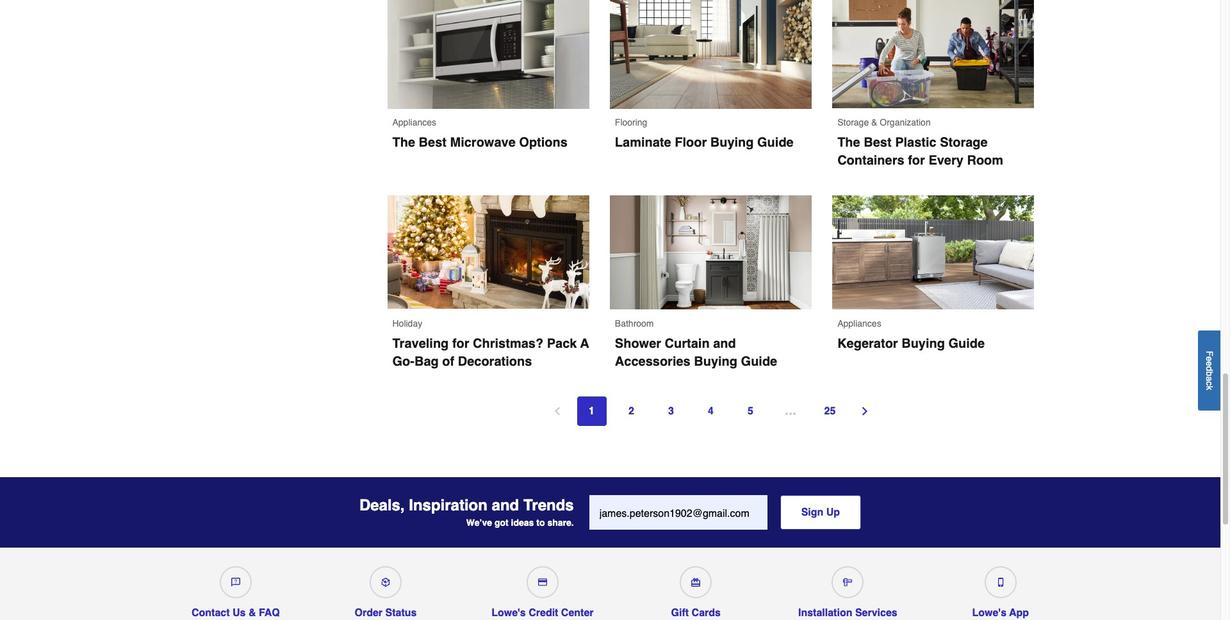 Task type: vqa. For each thing, say whether or not it's contained in the screenshot.
The related to The Best Plastic Storage Containers for Every Room
yes



Task type: describe. For each thing, give the bounding box(es) containing it.
3
[[669, 406, 674, 417]]

f
[[1205, 351, 1215, 356]]

1 vertical spatial buying
[[902, 336, 945, 351]]

contact us & faq
[[192, 608, 280, 619]]

order
[[355, 608, 383, 619]]

and for curtain
[[714, 336, 736, 351]]

chevron left image
[[551, 405, 564, 418]]

5
[[748, 406, 754, 417]]

ideas
[[511, 518, 534, 528]]

contact
[[192, 608, 230, 619]]

pack
[[547, 336, 577, 351]]

share.
[[548, 518, 574, 528]]

a couple organizing sports equipment using plastic storage containers in their garage. image
[[833, 0, 1035, 109]]

installation
[[799, 608, 853, 619]]

customer care image
[[231, 578, 240, 587]]

trends
[[524, 497, 574, 515]]

and for inspiration
[[492, 497, 519, 515]]

a room decorated for christmas with a tree, stockings hung on a hearth and candles. image
[[387, 196, 590, 309]]

a bathroom with taupe walls, hardwood flooring, a white shower curtain and a tiled shower. image
[[610, 196, 812, 310]]

holiday
[[393, 318, 423, 329]]

sign up
[[802, 507, 840, 518]]

curtain
[[665, 336, 710, 351]]

1 vertical spatial guide
[[949, 336, 985, 351]]

f e e d b a c k
[[1205, 351, 1215, 390]]

kegerator
[[838, 336, 898, 351]]

Email Address email field
[[590, 495, 768, 530]]

the best microwave options
[[393, 136, 571, 150]]

guide inside the shower curtain and accessories buying guide
[[741, 354, 778, 369]]

sign up button
[[781, 495, 862, 530]]

chevron right image
[[859, 405, 871, 418]]

shower
[[615, 336, 662, 351]]

pickup image
[[381, 578, 390, 587]]

lowe's for lowe's credit center
[[492, 608, 526, 619]]

we've
[[467, 518, 492, 528]]

traveling
[[393, 336, 449, 351]]

a white stainless steel under-cabinet microwave oven. image
[[387, 0, 590, 109]]

installation services link
[[799, 561, 898, 619]]

center
[[561, 608, 594, 619]]

christmas?
[[473, 336, 544, 351]]

an outdoor patio with oak cabinets, gray outdoor furniture and a stainless steel kegerator. image
[[833, 196, 1035, 310]]

gift
[[672, 608, 689, 619]]

dimensions image
[[844, 578, 853, 587]]

the for the best microwave options
[[393, 136, 415, 150]]

order status link
[[355, 561, 417, 619]]

organization
[[880, 117, 931, 128]]

a
[[580, 336, 589, 351]]

installation services
[[799, 608, 898, 619]]

lowe's app
[[973, 608, 1029, 619]]

the for the best plastic storage containers for every room
[[838, 135, 861, 150]]

deals, inspiration and trends we've got ideas to share.
[[360, 497, 574, 528]]

the best plastic storage containers for every room
[[838, 135, 1004, 168]]

bag
[[415, 354, 439, 369]]

accessories
[[615, 354, 691, 369]]

4
[[708, 406, 714, 417]]

lowe's for lowe's app
[[973, 608, 1007, 619]]

go-
[[393, 354, 415, 369]]

order status
[[355, 608, 417, 619]]

sign
[[802, 507, 824, 518]]

best for microwave
[[419, 136, 447, 150]]

5 button
[[736, 397, 766, 426]]

microwave
[[450, 136, 516, 150]]

bathroom
[[615, 318, 654, 329]]

got
[[495, 518, 509, 528]]

0 vertical spatial &
[[872, 117, 878, 128]]

app
[[1010, 608, 1029, 619]]

us
[[233, 608, 246, 619]]

k
[[1205, 386, 1215, 390]]

lowe's app link
[[973, 561, 1029, 619]]

laminate wood-look flooring in a living room with a wood-burning fireplace and large windows. image
[[610, 0, 812, 109]]

0 vertical spatial storage
[[838, 117, 869, 128]]



Task type: locate. For each thing, give the bounding box(es) containing it.
0 horizontal spatial appliances
[[393, 118, 437, 128]]

e up d
[[1205, 356, 1215, 361]]

for down plastic
[[908, 153, 926, 168]]

3 button
[[657, 397, 686, 426]]

best
[[864, 135, 892, 150], [419, 136, 447, 150]]

traveling for christmas? pack a go-bag of decorations
[[393, 336, 593, 369]]

buying right kegerator
[[902, 336, 945, 351]]

1 best from the left
[[864, 135, 892, 150]]

4 button
[[696, 397, 726, 426]]

status
[[386, 608, 417, 619]]

0 vertical spatial appliances
[[393, 118, 437, 128]]

a
[[1205, 376, 1215, 381]]

2 button
[[617, 397, 646, 426]]

buying right the floor
[[711, 136, 754, 150]]

buying down curtain
[[694, 354, 738, 369]]

credit card image
[[538, 578, 547, 587]]

appliances
[[393, 118, 437, 128], [838, 318, 882, 329]]

appliances for kegerator
[[838, 318, 882, 329]]

and right curtain
[[714, 336, 736, 351]]

0 horizontal spatial for
[[452, 336, 470, 351]]

1 horizontal spatial and
[[714, 336, 736, 351]]

0 horizontal spatial &
[[249, 608, 256, 619]]

0 horizontal spatial the
[[393, 136, 415, 150]]

0 horizontal spatial lowe's
[[492, 608, 526, 619]]

storage
[[838, 117, 869, 128], [941, 135, 988, 150]]

1 horizontal spatial best
[[864, 135, 892, 150]]

room
[[968, 153, 1004, 168]]

options
[[519, 136, 568, 150]]

storage & organization
[[838, 117, 931, 128]]

1 horizontal spatial storage
[[941, 135, 988, 150]]

deals,
[[360, 497, 405, 515]]

storage inside the best plastic storage containers for every room
[[941, 135, 988, 150]]

and inside the shower curtain and accessories buying guide
[[714, 336, 736, 351]]

containers
[[838, 153, 905, 168]]

0 horizontal spatial best
[[419, 136, 447, 150]]

storage up every
[[941, 135, 988, 150]]

cards
[[692, 608, 721, 619]]

1 lowe's from the left
[[492, 608, 526, 619]]

up
[[827, 507, 840, 518]]

gift cards
[[672, 608, 721, 619]]

the
[[838, 135, 861, 150], [393, 136, 415, 150]]

kegerator buying guide
[[838, 336, 985, 351]]

25 button
[[816, 397, 845, 426]]

1 horizontal spatial lowe's
[[973, 608, 1007, 619]]

for
[[908, 153, 926, 168], [452, 336, 470, 351]]

contact us & faq link
[[192, 561, 280, 619]]

lowe's
[[492, 608, 526, 619], [973, 608, 1007, 619]]

1 e from the top
[[1205, 356, 1215, 361]]

guide
[[758, 136, 794, 150], [949, 336, 985, 351], [741, 354, 778, 369]]

the inside the best plastic storage containers for every room
[[838, 135, 861, 150]]

e
[[1205, 356, 1215, 361], [1205, 361, 1215, 366]]

sign up form
[[590, 495, 862, 530]]

2 vertical spatial guide
[[741, 354, 778, 369]]

lowe's left credit
[[492, 608, 526, 619]]

and up got
[[492, 497, 519, 515]]

&
[[872, 117, 878, 128], [249, 608, 256, 619]]

2 lowe's from the left
[[973, 608, 1007, 619]]

0 vertical spatial buying
[[711, 136, 754, 150]]

for up of
[[452, 336, 470, 351]]

best inside the best plastic storage containers for every room
[[864, 135, 892, 150]]

shower curtain and accessories buying guide
[[615, 336, 778, 369]]

0 horizontal spatial and
[[492, 497, 519, 515]]

lowe's credit center
[[492, 608, 594, 619]]

services
[[856, 608, 898, 619]]

1 vertical spatial appliances
[[838, 318, 882, 329]]

1
[[589, 406, 595, 417]]

lowe's left app
[[973, 608, 1007, 619]]

gift card image
[[692, 578, 701, 587]]

1 the from the left
[[838, 135, 861, 150]]

and inside "deals, inspiration and trends we've got ideas to share."
[[492, 497, 519, 515]]

0 horizontal spatial storage
[[838, 117, 869, 128]]

buying
[[711, 136, 754, 150], [902, 336, 945, 351], [694, 354, 738, 369]]

flooring
[[615, 118, 648, 128]]

2 e from the top
[[1205, 361, 1215, 366]]

mobile image
[[997, 578, 1006, 587]]

inspiration
[[409, 497, 488, 515]]

credit
[[529, 608, 559, 619]]

f e e d b a c k button
[[1199, 331, 1221, 411]]

gift cards link
[[669, 561, 724, 619]]

storage up the containers
[[838, 117, 869, 128]]

laminate
[[615, 136, 672, 150]]

2 vertical spatial buying
[[694, 354, 738, 369]]

1 horizontal spatial for
[[908, 153, 926, 168]]

2 best from the left
[[419, 136, 447, 150]]

2
[[629, 406, 635, 417]]

0 vertical spatial for
[[908, 153, 926, 168]]

1 horizontal spatial appliances
[[838, 318, 882, 329]]

b
[[1205, 371, 1215, 376]]

decorations
[[458, 354, 532, 369]]

2 the from the left
[[393, 136, 415, 150]]

dots image
[[786, 409, 796, 419]]

and
[[714, 336, 736, 351], [492, 497, 519, 515]]

best up the containers
[[864, 135, 892, 150]]

best left microwave
[[419, 136, 447, 150]]

faq
[[259, 608, 280, 619]]

& left organization
[[872, 117, 878, 128]]

0 vertical spatial guide
[[758, 136, 794, 150]]

every
[[929, 153, 964, 168]]

buying inside the shower curtain and accessories buying guide
[[694, 354, 738, 369]]

plastic
[[896, 135, 937, 150]]

0 vertical spatial and
[[714, 336, 736, 351]]

floor
[[675, 136, 707, 150]]

c
[[1205, 381, 1215, 386]]

1 horizontal spatial the
[[838, 135, 861, 150]]

for inside the best plastic storage containers for every room
[[908, 153, 926, 168]]

best for plastic
[[864, 135, 892, 150]]

1 vertical spatial and
[[492, 497, 519, 515]]

laminate floor buying guide
[[615, 136, 794, 150]]

of
[[442, 354, 455, 369]]

e up b
[[1205, 361, 1215, 366]]

1 vertical spatial &
[[249, 608, 256, 619]]

appliances for the
[[393, 118, 437, 128]]

25
[[825, 406, 836, 417]]

lowe's credit center link
[[492, 561, 594, 619]]

1 button
[[577, 397, 607, 426]]

1 horizontal spatial &
[[872, 117, 878, 128]]

1 vertical spatial for
[[452, 336, 470, 351]]

d
[[1205, 366, 1215, 371]]

to
[[537, 518, 545, 528]]

& inside "link"
[[249, 608, 256, 619]]

& right us
[[249, 608, 256, 619]]

1 vertical spatial storage
[[941, 135, 988, 150]]

for inside "traveling for christmas? pack a go-bag of decorations"
[[452, 336, 470, 351]]



